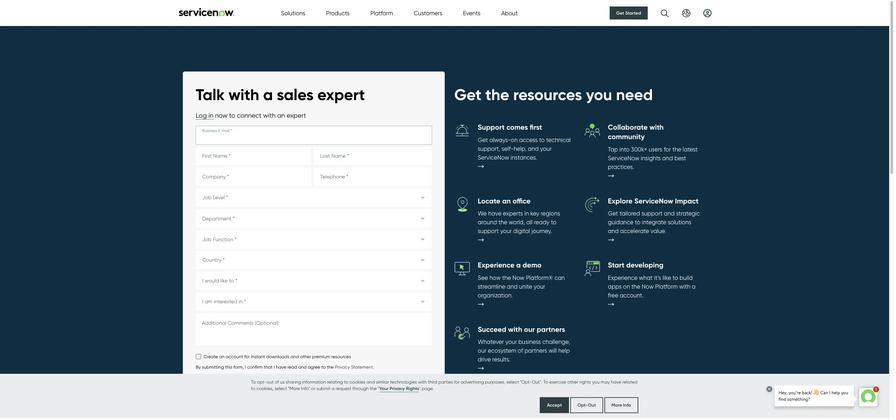 Task type: vqa. For each thing, say whether or not it's contained in the screenshot.
IDENTIFY on the left bottom
no



Task type: locate. For each thing, give the bounding box(es) containing it.
1 vertical spatial for
[[244, 355, 250, 360]]

on up help,
[[511, 137, 518, 144]]

Business E-mail text field
[[196, 126, 432, 145]]

an up experts
[[503, 197, 511, 206]]

customers
[[414, 10, 443, 16]]

your
[[380, 386, 389, 392]]

support down around
[[478, 228, 499, 235]]

this
[[225, 365, 232, 370]]

0 horizontal spatial other
[[300, 355, 311, 360]]

to inside get always-on access to technical support, self-help, and your servicenow instances.
[[540, 137, 545, 144]]

and down guidance
[[608, 228, 619, 235]]

now inside see how the now platform® can streamline and unite your organization.
[[513, 275, 525, 282]]

for left instant
[[244, 355, 250, 360]]

an
[[277, 112, 285, 120], [503, 197, 511, 206], [219, 355, 225, 360]]

support up integrate
[[642, 210, 663, 217]]

for inside 'tap into 300k+ users for the latest servicenow insights and best practices.'
[[664, 146, 671, 153]]

1 horizontal spatial support
[[642, 210, 663, 217]]

to opt-out of us sharing information relating to cookies and similar technologies with third parties for advertising purposes, select "opt-out".  to exercise other rights you may have related to cookies, select "more info" or submit a request through the "
[[251, 380, 638, 391]]

out".
[[532, 380, 543, 385]]

third
[[428, 380, 438, 385]]

you
[[586, 85, 613, 105], [592, 380, 600, 385]]

servicenow down into
[[608, 155, 640, 162]]

page.
[[422, 386, 434, 391]]

read
[[288, 365, 297, 370]]

a inside experience what it's like to build apps on the now platform with a free account.
[[692, 283, 696, 290]]

and inside to opt-out of us sharing information relating to cookies and similar technologies with third parties for advertising purposes, select "opt-out".  to exercise other rights you may have related to cookies, select "more info" or submit a request through the "
[[367, 380, 375, 385]]

now inside experience what it's like to build apps on the now platform with a free account.
[[642, 283, 654, 290]]

a down 'relating'
[[332, 386, 335, 391]]

latest
[[683, 146, 698, 153]]

with up users
[[650, 123, 664, 132]]

1 vertical spatial have
[[276, 365, 286, 370]]

1 horizontal spatial an
[[277, 112, 285, 120]]

0 horizontal spatial expert
[[287, 112, 306, 120]]

partners down business at the right bottom of the page
[[525, 348, 547, 355]]

your down platform® at the bottom of the page
[[534, 283, 546, 290]]

2 horizontal spatial an
[[503, 197, 511, 206]]

select
[[507, 380, 519, 385], [275, 386, 287, 391]]

and left "unite"
[[507, 283, 518, 290]]

on
[[511, 137, 518, 144], [624, 283, 630, 290]]

1 vertical spatial select
[[275, 386, 287, 391]]

by
[[196, 365, 201, 370]]

similar
[[376, 380, 389, 385]]

out
[[588, 403, 596, 409]]

and inside get always-on access to technical support, self-help, and your servicenow instances.
[[528, 146, 539, 152]]

sharing
[[286, 380, 301, 385]]

0 vertical spatial experience
[[478, 261, 515, 270]]

1 horizontal spatial in
[[525, 210, 529, 217]]

out
[[267, 380, 274, 385]]

to inside we have experts in key regions around the world, all ready to support your digital journey.
[[551, 219, 557, 226]]

select down us
[[275, 386, 287, 391]]

0 horizontal spatial now
[[513, 275, 525, 282]]

organization.
[[478, 292, 513, 299]]

1 horizontal spatial select
[[507, 380, 519, 385]]

partners inside whatever your business challenge, our ecosystem of partners will help drive results.
[[525, 348, 547, 355]]

get tailored support and strategic guidance to integrate solutions and accelerate value.
[[608, 210, 700, 235]]

with right connect
[[263, 112, 276, 120]]

and left best
[[663, 155, 673, 162]]

0 horizontal spatial an
[[219, 355, 225, 360]]

to right 'out".'
[[544, 380, 549, 385]]

None text field
[[196, 314, 432, 346]]

1 vertical spatial in
[[525, 210, 529, 217]]

access
[[519, 137, 538, 144]]

how
[[490, 275, 501, 282]]

0 horizontal spatial i
[[245, 365, 246, 370]]

more
[[612, 403, 622, 409]]

1 horizontal spatial experience
[[608, 275, 638, 282]]

2 i from the left
[[274, 365, 275, 370]]

1 horizontal spatial for
[[454, 380, 460, 385]]

your up ecosystem on the right of the page
[[506, 339, 517, 346]]

experience
[[478, 261, 515, 270], [608, 275, 638, 282]]

and inside see how the now platform® can streamline and unite your organization.
[[507, 283, 518, 290]]

technical
[[547, 137, 571, 144]]

0 vertical spatial platform
[[371, 10, 393, 16]]

best
[[675, 155, 687, 162]]

our up the drive
[[478, 348, 487, 355]]

1 vertical spatial partners
[[525, 348, 547, 355]]

0 vertical spatial select
[[507, 380, 519, 385]]

1 vertical spatial other
[[568, 380, 579, 385]]

with
[[229, 85, 259, 105], [263, 112, 276, 120], [650, 123, 664, 132], [680, 283, 691, 290], [508, 325, 523, 334], [418, 380, 427, 385]]

products
[[326, 10, 350, 16]]

relating
[[327, 380, 343, 385]]

1 horizontal spatial now
[[642, 283, 654, 290]]

1 horizontal spatial "
[[419, 386, 421, 391]]

an right create
[[219, 355, 225, 360]]

get inside get always-on access to technical support, self-help, and your servicenow instances.
[[478, 137, 488, 144]]

0 vertical spatial for
[[664, 146, 671, 153]]

Company text field
[[196, 168, 311, 186]]

regions
[[541, 210, 561, 217]]

your down technical
[[540, 146, 552, 152]]

of left us
[[275, 380, 279, 385]]

in
[[209, 112, 214, 120], [525, 210, 529, 217]]

get always-on access to technical support, self-help, and your servicenow instances.
[[478, 137, 571, 161]]

1 vertical spatial our
[[478, 348, 487, 355]]

partners up challenge,
[[537, 325, 566, 334]]

to right like
[[673, 275, 679, 282]]

0 vertical spatial you
[[586, 85, 613, 105]]

a inside to opt-out of us sharing information relating to cookies and similar technologies with third parties for advertising purposes, select "opt-out".  to exercise other rights you may have related to cookies, select "more info" or submit a request through the "
[[332, 386, 335, 391]]

1 horizontal spatial of
[[518, 348, 523, 355]]

1 horizontal spatial have
[[488, 210, 502, 217]]

a down build
[[692, 283, 696, 290]]

1 vertical spatial platform
[[656, 283, 678, 290]]

integrate
[[642, 219, 667, 226]]

" left page. at left
[[419, 386, 421, 391]]

servicenow image
[[178, 8, 235, 16]]

now down what
[[642, 283, 654, 290]]

tailored
[[620, 210, 640, 217]]

get inside get started link
[[617, 10, 625, 16]]

0 vertical spatial of
[[518, 348, 523, 355]]

have up around
[[488, 210, 502, 217]]

1 horizontal spatial to
[[544, 380, 549, 385]]

explore
[[608, 197, 633, 206]]

privacy up 'relating'
[[335, 365, 350, 370]]

succeed
[[478, 325, 507, 334]]

1 vertical spatial an
[[503, 197, 511, 206]]

talk
[[196, 85, 225, 105]]

300k+
[[631, 146, 648, 153]]

in inside we have experts in key regions around the world, all ready to support your digital journey.
[[525, 210, 529, 217]]

value.
[[651, 228, 667, 235]]

0 vertical spatial an
[[277, 112, 285, 120]]

all
[[527, 219, 533, 226]]

like
[[663, 275, 672, 282]]

the inside we have experts in key regions around the world, all ready to support your digital journey.
[[499, 219, 508, 226]]

support
[[642, 210, 663, 217], [478, 228, 499, 235]]

experience what it's like to build apps on the now platform with a free account.
[[608, 275, 696, 299]]

platform inside experience what it's like to build apps on the now platform with a free account.
[[656, 283, 678, 290]]

0 horizontal spatial to
[[251, 380, 256, 385]]

solutions
[[668, 219, 692, 226]]

experience up apps
[[608, 275, 638, 282]]

for right users
[[664, 146, 671, 153]]

now up "unite"
[[513, 275, 525, 282]]

experience up 'how'
[[478, 261, 515, 270]]

always-
[[490, 137, 511, 144]]

other left the rights
[[568, 380, 579, 385]]

an for locate an office
[[503, 197, 511, 206]]

0 horizontal spatial on
[[511, 137, 518, 144]]

" inside to opt-out of us sharing information relating to cookies and similar technologies with third parties for advertising purposes, select "opt-out".  to exercise other rights you may have related to cookies, select "more info" or submit a request through the "
[[378, 386, 380, 391]]

other inside to opt-out of us sharing information relating to cookies and similar technologies with third parties for advertising purposes, select "opt-out".  to exercise other rights you may have related to cookies, select "more info" or submit a request through the "
[[568, 380, 579, 385]]

1 horizontal spatial expert
[[318, 85, 365, 105]]

we
[[478, 210, 487, 217]]

with inside experience what it's like to build apps on the now platform with a free account.
[[680, 283, 691, 290]]

to left opt- at left
[[251, 380, 256, 385]]

0 horizontal spatial "
[[378, 386, 380, 391]]

0 horizontal spatial privacy
[[335, 365, 350, 370]]

1 vertical spatial privacy
[[390, 386, 405, 392]]

tap
[[608, 146, 618, 153]]

have right may
[[611, 380, 622, 385]]

support inside we have experts in key regions around the world, all ready to support your digital journey.
[[478, 228, 499, 235]]

2 vertical spatial for
[[454, 380, 460, 385]]

opt-out button
[[571, 398, 604, 414]]

opt-
[[578, 403, 588, 409]]

experts
[[503, 210, 523, 217]]

1 vertical spatial on
[[624, 283, 630, 290]]

1 horizontal spatial other
[[568, 380, 579, 385]]

have inside we have experts in key regions around the world, all ready to support your digital journey.
[[488, 210, 502, 217]]

1 horizontal spatial resources
[[514, 85, 582, 105]]

i right form,
[[245, 365, 246, 370]]

experience inside experience what it's like to build apps on the now platform with a free account.
[[608, 275, 638, 282]]

in left key
[[525, 210, 529, 217]]

0 vertical spatial now
[[513, 275, 525, 282]]

1 vertical spatial you
[[592, 380, 600, 385]]

to down regions
[[551, 219, 557, 226]]

other up agree
[[300, 355, 311, 360]]

the inside see how the now platform® can streamline and unite your organization.
[[503, 275, 511, 282]]

0 horizontal spatial in
[[209, 112, 214, 120]]

challenge,
[[543, 339, 570, 346]]

1 vertical spatial support
[[478, 228, 499, 235]]

through
[[353, 386, 369, 391]]

1 " from the left
[[378, 386, 380, 391]]

about button
[[502, 9, 518, 17]]

to right access
[[540, 137, 545, 144]]

help,
[[514, 146, 527, 152]]

your privacy rights link
[[380, 386, 419, 393]]

info
[[624, 403, 631, 409]]

more info
[[612, 403, 631, 409]]

select left "opt-
[[507, 380, 519, 385]]

account.
[[620, 292, 644, 299]]

collaborate
[[608, 123, 648, 132]]

0 horizontal spatial resources
[[332, 355, 351, 360]]

on up account.
[[624, 283, 630, 290]]

i right that
[[274, 365, 275, 370]]

0 vertical spatial on
[[511, 137, 518, 144]]

key
[[531, 210, 540, 217]]

" down similar
[[378, 386, 380, 391]]

and up read
[[291, 355, 299, 360]]

account
[[226, 355, 243, 360]]

0 horizontal spatial support
[[478, 228, 499, 235]]

a
[[263, 85, 273, 105], [517, 261, 521, 270], [692, 283, 696, 290], [332, 386, 335, 391]]

have
[[488, 210, 502, 217], [276, 365, 286, 370], [611, 380, 622, 385]]

0 vertical spatial other
[[300, 355, 311, 360]]

first
[[530, 123, 542, 132]]

create an account for instant downloads and other premium resources
[[204, 355, 351, 360]]

2 vertical spatial an
[[219, 355, 225, 360]]

can
[[555, 275, 565, 282]]

1 horizontal spatial platform
[[656, 283, 678, 290]]

into
[[620, 146, 630, 153]]

of down business at the right bottom of the page
[[518, 348, 523, 355]]

a left demo
[[517, 261, 521, 270]]

with inside to opt-out of us sharing information relating to cookies and similar technologies with third parties for advertising purposes, select "opt-out".  to exercise other rights you may have related to cookies, select "more info" or submit a request through the "
[[418, 380, 427, 385]]

have down the downloads
[[276, 365, 286, 370]]

0 vertical spatial resources
[[514, 85, 582, 105]]

1 vertical spatial of
[[275, 380, 279, 385]]

0 vertical spatial privacy
[[335, 365, 350, 370]]

instant
[[251, 355, 265, 360]]

now
[[215, 112, 228, 120]]

an down 'talk with a sales expert'
[[277, 112, 285, 120]]

2 vertical spatial have
[[611, 380, 622, 385]]

servicenow inside 'tap into 300k+ users for the latest servicenow insights and best practices.'
[[608, 155, 640, 162]]

premium
[[312, 355, 330, 360]]

what
[[639, 275, 653, 282]]

for right parties
[[454, 380, 460, 385]]

accept button
[[540, 398, 569, 414]]

to
[[229, 112, 235, 120], [540, 137, 545, 144], [551, 219, 557, 226], [635, 219, 641, 226], [673, 275, 679, 282], [322, 365, 326, 370], [344, 380, 349, 385], [251, 386, 256, 391]]

experience for experience a demo
[[478, 261, 515, 270]]

explore servicenow impact
[[608, 197, 699, 206]]

our up business at the right bottom of the page
[[524, 325, 535, 334]]

to up accelerate
[[635, 219, 641, 226]]

1 vertical spatial experience
[[608, 275, 638, 282]]

start
[[608, 261, 625, 270]]

servicenow down support,
[[478, 154, 510, 161]]

on inside get always-on access to technical support, self-help, and your servicenow instances.
[[511, 137, 518, 144]]

2 horizontal spatial for
[[664, 146, 671, 153]]

with down build
[[680, 283, 691, 290]]

get inside get tailored support and strategic guidance to integrate solutions and accelerate value.
[[608, 210, 618, 217]]

servicenow inside get always-on access to technical support, self-help, and your servicenow instances.
[[478, 154, 510, 161]]

1 horizontal spatial privacy
[[390, 386, 405, 392]]

resources
[[514, 85, 582, 105], [332, 355, 351, 360]]

1 horizontal spatial on
[[624, 283, 630, 290]]

servicenow up get tailored support and strategic guidance to integrate solutions and accelerate value.
[[635, 197, 674, 206]]

your
[[540, 146, 552, 152], [501, 228, 512, 235], [534, 283, 546, 290], [506, 339, 517, 346]]

submitting
[[202, 365, 224, 370]]

0 horizontal spatial select
[[275, 386, 287, 391]]

and left similar
[[367, 380, 375, 385]]

0 vertical spatial our
[[524, 325, 535, 334]]

the inside to opt-out of us sharing information relating to cookies and similar technologies with third parties for advertising purposes, select "opt-out".  to exercise other rights you may have related to cookies, select "more info" or submit a request through the "
[[370, 386, 377, 391]]

in right log
[[209, 112, 214, 120]]

"more
[[288, 386, 300, 391]]

0 vertical spatial support
[[642, 210, 663, 217]]

with up page. at left
[[418, 380, 427, 385]]

and down access
[[528, 146, 539, 152]]

0 horizontal spatial experience
[[478, 261, 515, 270]]

cookies
[[350, 380, 366, 385]]

2 horizontal spatial have
[[611, 380, 622, 385]]

to right agree
[[322, 365, 326, 370]]

1 vertical spatial expert
[[287, 112, 306, 120]]

i
[[245, 365, 246, 370], [274, 365, 275, 370]]

1 vertical spatial now
[[642, 283, 654, 290]]

community
[[608, 133, 645, 141]]

privacy down technologies
[[390, 386, 405, 392]]

for
[[664, 146, 671, 153], [244, 355, 250, 360], [454, 380, 460, 385]]

2 " from the left
[[419, 386, 421, 391]]

your down "world,"
[[501, 228, 512, 235]]

0 horizontal spatial of
[[275, 380, 279, 385]]

0 horizontal spatial have
[[276, 365, 286, 370]]

locate an office
[[478, 197, 531, 206]]

0 vertical spatial have
[[488, 210, 502, 217]]

drive
[[478, 357, 491, 363]]

0 horizontal spatial our
[[478, 348, 487, 355]]

1 horizontal spatial i
[[274, 365, 275, 370]]

1 to from the left
[[251, 380, 256, 385]]



Task type: describe. For each thing, give the bounding box(es) containing it.
and right read
[[298, 365, 307, 370]]

developing
[[627, 261, 664, 270]]

Telephone telephone field
[[314, 168, 432, 186]]

opt-
[[257, 380, 267, 385]]

your inside see how the now platform® can streamline and unite your organization.
[[534, 283, 546, 290]]

of inside whatever your business challenge, our ecosystem of partners will help drive results.
[[518, 348, 523, 355]]

and up solutions
[[664, 210, 675, 217]]

accept
[[547, 403, 562, 409]]

with up connect
[[229, 85, 259, 105]]

1 horizontal spatial our
[[524, 325, 535, 334]]

need
[[616, 85, 653, 105]]

privacy statement link
[[335, 365, 373, 370]]

by submitting this form, i confirm that i have read and agree to the privacy statement .
[[196, 365, 374, 370]]

your inside whatever your business challenge, our ecosystem of partners will help drive results.
[[506, 339, 517, 346]]

0 vertical spatial expert
[[318, 85, 365, 105]]

free
[[608, 292, 619, 299]]

your inside we have experts in key regions around the world, all ready to support your digital journey.
[[501, 228, 512, 235]]

a up the log in now to connect with an expert
[[263, 85, 273, 105]]

0 vertical spatial partners
[[537, 325, 566, 334]]

and inside 'tap into 300k+ users for the latest servicenow insights and best practices.'
[[663, 155, 673, 162]]

on inside experience what it's like to build apps on the now platform with a free account.
[[624, 283, 630, 290]]

information
[[302, 380, 326, 385]]

your privacy rights " page.
[[380, 386, 434, 392]]

practices.
[[608, 164, 635, 170]]

0 horizontal spatial platform
[[371, 10, 393, 16]]

opt-out
[[578, 403, 596, 409]]

exercise
[[550, 380, 567, 385]]

First Name text field
[[196, 147, 311, 166]]

0 horizontal spatial for
[[244, 355, 250, 360]]

comes
[[507, 123, 528, 132]]

strategic
[[677, 210, 700, 217]]

tap into 300k+ users for the latest servicenow insights and best practices.
[[608, 146, 698, 170]]

build
[[680, 275, 693, 282]]

we have experts in key regions around the world, all ready to support your digital journey.
[[478, 210, 561, 235]]

whatever
[[478, 339, 504, 346]]

about
[[502, 10, 518, 16]]

products button
[[326, 9, 350, 17]]

1 i from the left
[[245, 365, 246, 370]]

users
[[649, 146, 663, 153]]

experience for experience what it's like to build apps on the now platform with a free account.
[[608, 275, 638, 282]]

the inside experience what it's like to build apps on the now platform with a free account.
[[632, 283, 641, 290]]

info"
[[301, 386, 310, 391]]

support comes first
[[478, 123, 542, 132]]

platform®
[[526, 275, 553, 282]]

get for get the resources you need
[[455, 85, 482, 105]]

your inside get always-on access to technical support, self-help, and your servicenow instances.
[[540, 146, 552, 152]]

parties
[[439, 380, 453, 385]]

advertising
[[461, 380, 484, 385]]

locate
[[478, 197, 501, 206]]

impact
[[675, 197, 699, 206]]

to left cookies,
[[251, 386, 256, 391]]

form,
[[234, 365, 244, 370]]

more info button
[[605, 398, 639, 414]]

to inside get tailored support and strategic guidance to integrate solutions and accelerate value.
[[635, 219, 641, 226]]

help
[[559, 348, 570, 355]]

guidance
[[608, 219, 634, 226]]

business
[[519, 339, 541, 346]]

with up business at the right bottom of the page
[[508, 325, 523, 334]]

collaborate with community
[[608, 123, 664, 141]]

world,
[[509, 219, 525, 226]]

to up request at the bottom left of page
[[344, 380, 349, 385]]

get for get always-on access to technical support, self-help, and your servicenow instances.
[[478, 137, 488, 144]]

submit
[[317, 386, 331, 391]]

talk with a sales expert
[[196, 85, 365, 105]]

go to servicenow account image
[[704, 9, 712, 17]]

create
[[204, 355, 218, 360]]

journey.
[[532, 228, 552, 235]]

related
[[623, 380, 638, 385]]

you inside to opt-out of us sharing information relating to cookies and similar technologies with third parties for advertising purposes, select "opt-out".  to exercise other rights you may have related to cookies, select "more info" or submit a request through the "
[[592, 380, 600, 385]]

an for create an account for instant downloads and other premium resources
[[219, 355, 225, 360]]

log
[[196, 112, 207, 120]]

whatever your business challenge, our ecosystem of partners will help drive results.
[[478, 339, 570, 363]]

experience a demo
[[478, 261, 542, 270]]

get for get started
[[617, 10, 625, 16]]

support inside get tailored support and strategic guidance to integrate solutions and accelerate value.
[[642, 210, 663, 217]]

start developing
[[608, 261, 664, 270]]

with inside the collaborate with community
[[650, 123, 664, 132]]

confirm
[[247, 365, 263, 370]]

have inside to opt-out of us sharing information relating to cookies and similar technologies with third parties for advertising purposes, select "opt-out".  to exercise other rights you may have related to cookies, select "more info" or submit a request through the "
[[611, 380, 622, 385]]

Last Name text field
[[314, 147, 432, 166]]

the inside 'tap into 300k+ users for the latest servicenow insights and best practices.'
[[673, 146, 682, 153]]

1 vertical spatial resources
[[332, 355, 351, 360]]

of inside to opt-out of us sharing information relating to cookies and similar technologies with third parties for advertising purposes, select "opt-out".  to exercise other rights you may have related to cookies, select "more info" or submit a request through the "
[[275, 380, 279, 385]]

our inside whatever your business challenge, our ecosystem of partners will help drive results.
[[478, 348, 487, 355]]

to inside experience what it's like to build apps on the now platform with a free account.
[[673, 275, 679, 282]]

agree
[[308, 365, 320, 370]]

ecosystem
[[488, 348, 517, 355]]

or
[[311, 386, 316, 391]]

for inside to opt-out of us sharing information relating to cookies and similar technologies with third parties for advertising purposes, select "opt-out".  to exercise other rights you may have related to cookies, select "more info" or submit a request through the "
[[454, 380, 460, 385]]

customers button
[[414, 9, 443, 17]]

get for get tailored support and strategic guidance to integrate solutions and accelerate value.
[[608, 210, 618, 217]]

accelerate
[[621, 228, 650, 235]]

to right now
[[229, 112, 235, 120]]

unite
[[519, 283, 533, 290]]

digital
[[514, 228, 530, 235]]

get started link
[[610, 7, 648, 20]]

request
[[336, 386, 351, 391]]

it's
[[655, 275, 662, 282]]

apps
[[608, 283, 622, 290]]

get the resources you need
[[455, 85, 653, 105]]

0 vertical spatial in
[[209, 112, 214, 120]]

.
[[373, 365, 374, 370]]

will
[[549, 348, 557, 355]]

2 to from the left
[[544, 380, 549, 385]]

instances.
[[511, 154, 538, 161]]

" inside your privacy rights " page.
[[419, 386, 421, 391]]

cookies,
[[257, 386, 274, 391]]

demo
[[523, 261, 542, 270]]

platform button
[[371, 9, 393, 17]]



